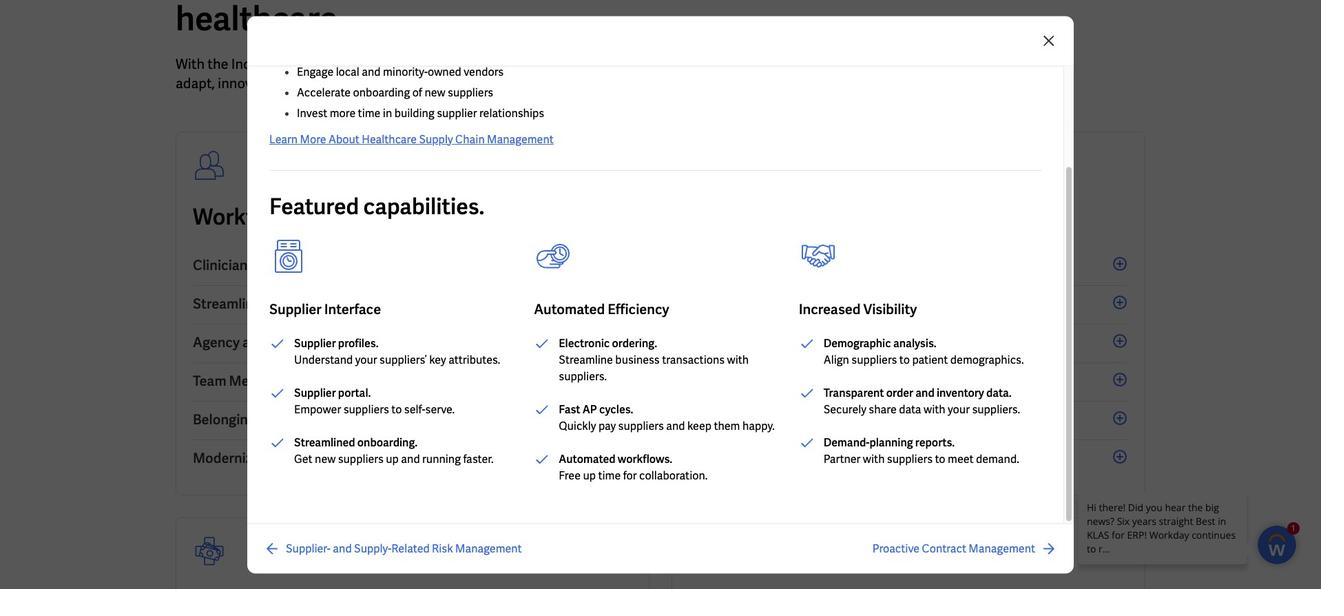 Task type: describe. For each thing, give the bounding box(es) containing it.
1 horizontal spatial the
[[335, 203, 369, 232]]

local
[[336, 65, 360, 79]]

service
[[292, 449, 339, 467]]

more
[[300, 132, 326, 147]]

to inside demographic analysis. align suppliers to patient demographics.
[[900, 353, 910, 367]]

supplier portal. empower suppliers to self-serve.
[[294, 386, 455, 417]]

driven
[[728, 295, 769, 313]]

demographic
[[824, 336, 891, 351]]

2 you from the left
[[799, 55, 822, 73]]

and inside fast ap cycles. quickly pay suppliers and keep them happy.
[[666, 419, 685, 433]]

from
[[529, 55, 558, 73]]

team
[[193, 372, 226, 390]]

accelerate
[[297, 85, 351, 100]]

demand-
[[824, 435, 870, 450]]

scale—all
[[304, 74, 364, 92]]

with the industry accelerator for healthcare, you benefit from a global ecosystem of partners to help you adapt, innovate, and scale—all while fast-tracking your digital transformation.
[[176, 55, 822, 92]]

a
[[561, 55, 568, 73]]

increased visibility
[[799, 300, 917, 318]]

chain inside featured capabilities. dialog
[[456, 132, 485, 147]]

align
[[824, 353, 849, 367]]

chain inside button
[[863, 256, 899, 274]]

clinician engagement and retention
[[193, 256, 420, 274]]

owned
[[428, 65, 461, 79]]

to inside belonging and diversity to drive health equity button
[[343, 411, 357, 429]]

streamlined recruiting and onboarding button
[[193, 286, 633, 325]]

suppliers inside fast ap cycles. quickly pay suppliers and keep them happy.
[[618, 419, 664, 433]]

quickly
[[559, 419, 596, 433]]

0 vertical spatial supply-
[[775, 333, 822, 351]]

faster.
[[463, 452, 494, 466]]

demand-planning reports. partner with suppliers to meet demand.
[[824, 435, 1020, 466]]

clinically integrated supply chain
[[689, 256, 899, 274]]

modernized
[[193, 449, 268, 467]]

of inside the with the industry accelerator for healthcare, you benefit from a global ecosystem of partners to help you adapt, innovate, and scale—all while fast-tracking your digital transformation.
[[682, 55, 694, 73]]

supplier diversity and engagement
[[689, 372, 908, 390]]

belonging and diversity to drive health equity
[[193, 411, 480, 429]]

reports.
[[916, 435, 955, 450]]

ordering.
[[612, 336, 657, 351]]

delivery
[[341, 449, 393, 467]]

suppliers'
[[380, 353, 427, 367]]

onboarding.
[[357, 435, 418, 450]]

1 horizontal spatial risk
[[872, 333, 899, 351]]

workflows.
[[618, 452, 673, 466]]

supplier for supplier interface
[[269, 300, 322, 318]]

supplier- and supply-related risk management inside featured capabilities. dialog
[[286, 541, 522, 555]]

and inside streamlined onboarding. get new suppliers up and running faster.
[[401, 452, 420, 466]]

automated inside optimized automated replenishment 'button'
[[756, 449, 827, 467]]

happy.
[[743, 419, 775, 433]]

team member experience and well-being button
[[193, 363, 633, 402]]

agency and contract labor optimization button
[[193, 325, 633, 363]]

automated efficiency
[[534, 300, 670, 318]]

supplier interface
[[269, 300, 381, 318]]

tracking
[[431, 74, 482, 92]]

electronic
[[559, 336, 610, 351]]

well-
[[384, 372, 415, 390]]

suppliers inside engage local and minority-owned vendors accelerate onboarding of new suppliers invest more time in building supplier relationships
[[448, 85, 493, 100]]

proactive for top proactive contract management button
[[689, 411, 749, 429]]

proactive contract management for top proactive contract management button
[[689, 411, 894, 429]]

more
[[330, 106, 356, 121]]

automated for automated efficiency
[[534, 300, 605, 318]]

health for of
[[468, 203, 535, 232]]

streamlined for streamlined onboarding. get new suppliers up and running faster.
[[294, 435, 355, 450]]

engage local and minority-owned vendors accelerate onboarding of new suppliers invest more time in building supplier relationships
[[297, 65, 544, 121]]

suppliers inside streamlined onboarding. get new suppliers up and running faster.
[[338, 452, 384, 466]]

business
[[616, 353, 660, 367]]

value-driven sourcing
[[689, 295, 828, 313]]

clinician
[[193, 256, 248, 274]]

partner
[[824, 452, 861, 466]]

portal.
[[338, 386, 371, 400]]

transparent
[[824, 386, 884, 400]]

new inside engage local and minority-owned vendors accelerate onboarding of new suppliers invest more time in building supplier relationships
[[425, 85, 446, 100]]

workforce for the future of health
[[193, 203, 535, 232]]

minority-
[[383, 65, 428, 79]]

value-driven sourcing button
[[689, 286, 1129, 325]]

planning
[[870, 435, 913, 450]]

proactive contract management button inside featured capabilities. dialog
[[873, 540, 1058, 557]]

free
[[559, 469, 581, 483]]

agency
[[193, 333, 240, 351]]

about
[[329, 132, 360, 147]]

0 vertical spatial engagement
[[250, 256, 329, 274]]

contract for proactive contract management button inside featured capabilities. dialog
[[922, 541, 967, 555]]

contract for top proactive contract management button
[[752, 411, 808, 429]]

streamlined onboarding. get new suppliers up and running faster.
[[294, 435, 494, 466]]

healthcare
[[362, 132, 417, 147]]

ap
[[583, 402, 597, 417]]

member
[[229, 372, 282, 390]]

suppliers inside demographic analysis. align suppliers to patient demographics.
[[852, 353, 897, 367]]

your inside supplier profiles. understand your suppliers' key attributes.
[[355, 353, 377, 367]]

transparent order and inventory data. securely share data with your suppliers.
[[824, 386, 1021, 417]]

learn more about healthcare supply chain management link
[[269, 132, 554, 147]]

team member experience and well-being
[[193, 372, 451, 390]]

fast-
[[403, 74, 431, 92]]

collaboration.
[[639, 469, 708, 483]]

with inside the electronic ordering. streamline business transactions with suppliers.
[[727, 353, 749, 367]]

data.
[[987, 386, 1012, 400]]

your inside the with the industry accelerator for healthcare, you benefit from a global ecosystem of partners to help you adapt, innovate, and scale—all while fast-tracking your digital transformation.
[[485, 74, 512, 92]]

understand
[[294, 353, 353, 367]]

for inside automated workflows. free up time for collaboration.
[[623, 469, 637, 483]]

sourcing
[[772, 295, 828, 313]]

supplier- and supply-related risk management button inside featured capabilities. dialog
[[264, 540, 522, 557]]

benefit
[[481, 55, 526, 73]]

meet
[[948, 452, 974, 466]]

clinician engagement and retention button
[[193, 247, 633, 286]]

to inside demand-planning reports. partner with suppliers to meet demand.
[[935, 452, 946, 466]]

related inside featured capabilities. dialog
[[392, 541, 430, 555]]

serve.
[[426, 402, 455, 417]]



Task type: vqa. For each thing, say whether or not it's contained in the screenshot.


Task type: locate. For each thing, give the bounding box(es) containing it.
streamlined inside streamlined onboarding. get new suppliers up and running faster.
[[294, 435, 355, 450]]

2 vertical spatial of
[[443, 203, 463, 232]]

1 vertical spatial suppliers.
[[973, 402, 1021, 417]]

retention
[[358, 256, 420, 274]]

of inside engage local and minority-owned vendors accelerate onboarding of new suppliers invest more time in building supplier relationships
[[412, 85, 422, 100]]

0 vertical spatial of
[[682, 55, 694, 73]]

modernized hr service delivery button
[[193, 440, 633, 478]]

1 horizontal spatial up
[[583, 469, 596, 483]]

diversity inside button
[[285, 411, 341, 429]]

with right transactions
[[727, 353, 749, 367]]

diversity up happy.
[[744, 372, 800, 390]]

1 vertical spatial your
[[355, 353, 377, 367]]

streamlined for streamlined recruiting and onboarding
[[193, 295, 269, 313]]

your
[[485, 74, 512, 92], [355, 353, 377, 367], [948, 402, 970, 417]]

new right get on the left
[[315, 452, 336, 466]]

empower
[[294, 402, 341, 417]]

1 vertical spatial streamlined
[[294, 435, 355, 450]]

0 horizontal spatial the
[[208, 55, 228, 73]]

to down reports.
[[935, 452, 946, 466]]

the right with
[[208, 55, 228, 73]]

1 horizontal spatial new
[[425, 85, 446, 100]]

0 horizontal spatial related
[[392, 541, 430, 555]]

1 vertical spatial contract
[[752, 411, 808, 429]]

automated inside automated workflows. free up time for collaboration.
[[559, 452, 616, 466]]

2 horizontal spatial for
[[623, 469, 637, 483]]

supplier for supplier diversity and engagement
[[689, 372, 741, 390]]

0 vertical spatial your
[[485, 74, 512, 92]]

0 horizontal spatial up
[[386, 452, 399, 466]]

patient
[[913, 353, 948, 367]]

to down analysis. at the bottom right of page
[[900, 353, 910, 367]]

0 horizontal spatial supplier- and supply-related risk management button
[[264, 540, 522, 557]]

and inside button
[[258, 411, 282, 429]]

0 vertical spatial diversity
[[744, 372, 800, 390]]

up inside streamlined onboarding. get new suppliers up and running faster.
[[386, 452, 399, 466]]

1 vertical spatial up
[[583, 469, 596, 483]]

transformation.
[[557, 74, 653, 92]]

the left the future
[[335, 203, 369, 232]]

learn more about healthcare supply chain management
[[269, 132, 554, 147]]

being
[[415, 372, 451, 390]]

1 vertical spatial time
[[598, 469, 621, 483]]

chain down supplier
[[456, 132, 485, 147]]

experience
[[285, 372, 354, 390]]

supply
[[419, 132, 453, 147], [817, 256, 860, 274]]

1 vertical spatial supplier-
[[286, 541, 331, 555]]

increased
[[799, 300, 861, 318]]

automated
[[534, 300, 605, 318], [756, 449, 827, 467], [559, 452, 616, 466]]

streamlined
[[193, 295, 269, 313], [294, 435, 355, 450]]

0 horizontal spatial contract
[[269, 333, 325, 351]]

1 vertical spatial engagement
[[829, 372, 908, 390]]

proactive contract management inside featured capabilities. dialog
[[873, 541, 1036, 555]]

your down profiles.
[[355, 353, 377, 367]]

1 horizontal spatial diversity
[[744, 372, 800, 390]]

0 vertical spatial supply
[[419, 132, 453, 147]]

supplier for supplier profiles. understand your suppliers' key attributes.
[[294, 336, 336, 351]]

and inside the with the industry accelerator for healthcare, you benefit from a global ecosystem of partners to help you adapt, innovate, and scale—all while fast-tracking your digital transformation.
[[277, 74, 301, 92]]

1 vertical spatial the
[[335, 203, 369, 232]]

1 vertical spatial diversity
[[285, 411, 341, 429]]

0 vertical spatial proactive
[[689, 411, 749, 429]]

labor
[[328, 333, 364, 351]]

supplier inside supplier profiles. understand your suppliers' key attributes.
[[294, 336, 336, 351]]

featured capabilities. dialog
[[0, 0, 1322, 589]]

2 vertical spatial contract
[[922, 541, 967, 555]]

supplier profiles. understand your suppliers' key attributes.
[[294, 336, 501, 367]]

clinically integrated supply chain button
[[689, 247, 1129, 286]]

optimized
[[689, 449, 754, 467]]

invest
[[297, 106, 327, 121]]

with right data
[[924, 402, 946, 417]]

supplier for supplier portal. empower suppliers to self-serve.
[[294, 386, 336, 400]]

of up building
[[412, 85, 422, 100]]

0 vertical spatial proactive contract management button
[[689, 402, 1129, 440]]

and
[[362, 65, 381, 79], [277, 74, 301, 92], [332, 256, 356, 274], [340, 295, 363, 313], [243, 333, 266, 351], [748, 333, 772, 351], [357, 372, 381, 390], [803, 372, 826, 390], [916, 386, 935, 400], [258, 411, 282, 429], [666, 419, 685, 433], [401, 452, 420, 466], [333, 541, 352, 555]]

time inside engage local and minority-owned vendors accelerate onboarding of new suppliers invest more time in building supplier relationships
[[358, 106, 381, 121]]

up inside automated workflows. free up time for collaboration.
[[583, 469, 596, 483]]

relationships
[[480, 106, 544, 121]]

1 vertical spatial proactive contract management
[[873, 541, 1036, 555]]

suppliers
[[448, 85, 493, 100], [852, 353, 897, 367], [344, 402, 389, 417], [618, 419, 664, 433], [338, 452, 384, 466], [887, 452, 933, 466]]

1 vertical spatial health
[[395, 411, 437, 429]]

streamlined down belonging and diversity to drive health equity
[[294, 435, 355, 450]]

suppliers down onboarding. on the left of page
[[338, 452, 384, 466]]

you right help
[[799, 55, 822, 73]]

0 vertical spatial chain
[[456, 132, 485, 147]]

supplier up agency and contract labor optimization
[[269, 300, 322, 318]]

1 horizontal spatial supply
[[817, 256, 860, 274]]

0 vertical spatial health
[[468, 203, 535, 232]]

clinically
[[689, 256, 746, 274]]

supply down supplier
[[419, 132, 453, 147]]

automated up free in the left bottom of the page
[[559, 452, 616, 466]]

streamlined inside button
[[193, 295, 269, 313]]

modernized hr service delivery
[[193, 449, 393, 467]]

new down owned
[[425, 85, 446, 100]]

to inside the with the industry accelerator for healthcare, you benefit from a global ecosystem of partners to help you adapt, innovate, and scale—all while fast-tracking your digital transformation.
[[753, 55, 766, 73]]

running
[[422, 452, 461, 466]]

1 vertical spatial with
[[924, 402, 946, 417]]

in
[[383, 106, 392, 121]]

0 vertical spatial the
[[208, 55, 228, 73]]

supplier down transactions
[[689, 372, 741, 390]]

1 vertical spatial risk
[[432, 541, 453, 555]]

contract inside featured capabilities. dialog
[[922, 541, 967, 555]]

ecosystem
[[612, 55, 679, 73]]

keep
[[688, 419, 712, 433]]

industry
[[231, 55, 283, 73]]

supplier- inside featured capabilities. dialog
[[286, 541, 331, 555]]

1 horizontal spatial health
[[468, 203, 535, 232]]

and inside engage local and minority-owned vendors accelerate onboarding of new suppliers invest more time in building supplier relationships
[[362, 65, 381, 79]]

0 vertical spatial for
[[361, 55, 379, 73]]

1 horizontal spatial supplier- and supply-related risk management
[[689, 333, 985, 351]]

recruiting
[[272, 295, 337, 313]]

engage
[[297, 65, 334, 79]]

0 vertical spatial new
[[425, 85, 446, 100]]

0 horizontal spatial health
[[395, 411, 437, 429]]

0 vertical spatial up
[[386, 452, 399, 466]]

suppliers. inside the electronic ordering. streamline business transactions with suppliers.
[[559, 369, 607, 384]]

supply inside button
[[817, 256, 860, 274]]

chain up visibility
[[863, 256, 899, 274]]

time left the in at the left
[[358, 106, 381, 121]]

and inside 'transparent order and inventory data. securely share data with your suppliers.'
[[916, 386, 935, 400]]

suppliers. down data.
[[973, 402, 1021, 417]]

0 horizontal spatial supply
[[419, 132, 453, 147]]

with
[[176, 55, 205, 73]]

supplier up understand
[[294, 336, 336, 351]]

your inside 'transparent order and inventory data. securely share data with your suppliers.'
[[948, 402, 970, 417]]

1 vertical spatial supplier- and supply-related risk management button
[[264, 540, 522, 557]]

automated for automated workflows. free up time for collaboration.
[[559, 452, 616, 466]]

2 vertical spatial with
[[863, 452, 885, 466]]

2 horizontal spatial contract
[[922, 541, 967, 555]]

0 vertical spatial risk
[[872, 333, 899, 351]]

of
[[682, 55, 694, 73], [412, 85, 422, 100], [443, 203, 463, 232]]

2 vertical spatial for
[[623, 469, 637, 483]]

supplier inside 'supplier portal. empower suppliers to self-serve.'
[[294, 386, 336, 400]]

your down inventory
[[948, 402, 970, 417]]

contract inside button
[[269, 333, 325, 351]]

proactive contract management for proactive contract management button inside featured capabilities. dialog
[[873, 541, 1036, 555]]

1 horizontal spatial chain
[[863, 256, 899, 274]]

suppliers. down streamline
[[559, 369, 607, 384]]

1 horizontal spatial related
[[822, 333, 870, 351]]

suppliers down cycles.
[[618, 419, 664, 433]]

your down the benefit
[[485, 74, 512, 92]]

onboarding
[[366, 295, 440, 313]]

interface
[[324, 300, 381, 318]]

1 vertical spatial new
[[315, 452, 336, 466]]

1 horizontal spatial time
[[598, 469, 621, 483]]

supplier-
[[689, 333, 745, 351], [286, 541, 331, 555]]

0 vertical spatial related
[[822, 333, 870, 351]]

0 horizontal spatial risk
[[432, 541, 453, 555]]

0 horizontal spatial your
[[355, 353, 377, 367]]

analysis.
[[894, 336, 937, 351]]

for down the workflows.
[[623, 469, 637, 483]]

fast
[[559, 402, 581, 417]]

new inside streamlined onboarding. get new suppliers up and running faster.
[[315, 452, 336, 466]]

0 vertical spatial time
[[358, 106, 381, 121]]

2 horizontal spatial with
[[924, 402, 946, 417]]

health inside button
[[395, 411, 437, 429]]

fast ap cycles. quickly pay suppliers and keep them happy.
[[559, 402, 775, 433]]

with
[[727, 353, 749, 367], [924, 402, 946, 417], [863, 452, 885, 466]]

suppliers down portal. on the bottom of the page
[[344, 402, 389, 417]]

1 horizontal spatial for
[[361, 55, 379, 73]]

risk
[[872, 333, 899, 351], [432, 541, 453, 555]]

diversity up service
[[285, 411, 341, 429]]

supplier inside button
[[689, 372, 741, 390]]

featured capabilities.
[[269, 192, 485, 221]]

1 horizontal spatial streamlined
[[294, 435, 355, 450]]

risk inside featured capabilities. dialog
[[432, 541, 453, 555]]

supply inside featured capabilities. dialog
[[419, 132, 453, 147]]

belonging
[[193, 411, 256, 429]]

up right free in the left bottom of the page
[[583, 469, 596, 483]]

0 horizontal spatial engagement
[[250, 256, 329, 274]]

1 horizontal spatial supply-
[[775, 333, 822, 351]]

1 horizontal spatial you
[[799, 55, 822, 73]]

supply- inside featured capabilities. dialog
[[354, 541, 392, 555]]

for up the clinician engagement and retention
[[302, 203, 331, 232]]

onboarding
[[353, 85, 410, 100]]

0 horizontal spatial you
[[456, 55, 478, 73]]

1 horizontal spatial supplier-
[[689, 333, 745, 351]]

1 you from the left
[[456, 55, 478, 73]]

0 vertical spatial supplier- and supply-related risk management button
[[689, 325, 1129, 363]]

pay
[[599, 419, 616, 433]]

you up tracking
[[456, 55, 478, 73]]

with inside demand-planning reports. partner with suppliers to meet demand.
[[863, 452, 885, 466]]

belonging and diversity to drive health equity button
[[193, 402, 633, 440]]

0 horizontal spatial for
[[302, 203, 331, 232]]

1 horizontal spatial contract
[[752, 411, 808, 429]]

supplier diversity and engagement button
[[689, 363, 1129, 402]]

demographics.
[[951, 353, 1024, 367]]

contract
[[269, 333, 325, 351], [752, 411, 808, 429], [922, 541, 967, 555]]

workforce
[[193, 203, 298, 232]]

1 horizontal spatial engagement
[[829, 372, 908, 390]]

0 horizontal spatial chain
[[456, 132, 485, 147]]

integrated
[[749, 256, 814, 274]]

1 horizontal spatial your
[[485, 74, 512, 92]]

to
[[753, 55, 766, 73], [900, 353, 910, 367], [392, 402, 402, 417], [343, 411, 357, 429], [935, 452, 946, 466]]

streamlined down clinician
[[193, 295, 269, 313]]

to inside 'supplier portal. empower suppliers to self-serve.'
[[392, 402, 402, 417]]

suppliers down vendors
[[448, 85, 493, 100]]

digital
[[515, 74, 554, 92]]

1 vertical spatial proactive contract management button
[[873, 540, 1058, 557]]

building
[[395, 106, 435, 121]]

1 horizontal spatial supplier- and supply-related risk management button
[[689, 325, 1129, 363]]

featured
[[269, 192, 359, 221]]

time inside automated workflows. free up time for collaboration.
[[598, 469, 621, 483]]

up down onboarding. on the left of page
[[386, 452, 399, 466]]

0 vertical spatial supplier- and supply-related risk management
[[689, 333, 985, 351]]

up
[[386, 452, 399, 466], [583, 469, 596, 483]]

for right local on the left
[[361, 55, 379, 73]]

0 horizontal spatial new
[[315, 452, 336, 466]]

proactive for proactive contract management button inside featured capabilities. dialog
[[873, 541, 920, 555]]

0 horizontal spatial diversity
[[285, 411, 341, 429]]

suppliers.
[[559, 369, 607, 384], [973, 402, 1021, 417]]

proactive inside featured capabilities. dialog
[[873, 541, 920, 555]]

0 horizontal spatial with
[[727, 353, 749, 367]]

visibility
[[864, 300, 917, 318]]

while
[[367, 74, 400, 92]]

0 vertical spatial proactive contract management
[[689, 411, 894, 429]]

proactive contract management
[[689, 411, 894, 429], [873, 541, 1036, 555]]

1 vertical spatial of
[[412, 85, 422, 100]]

1 vertical spatial supplier- and supply-related risk management
[[286, 541, 522, 555]]

suppliers down demographic
[[852, 353, 897, 367]]

0 horizontal spatial supplier-
[[286, 541, 331, 555]]

0 horizontal spatial suppliers.
[[559, 369, 607, 384]]

supplier
[[269, 300, 322, 318], [294, 336, 336, 351], [689, 372, 741, 390], [294, 386, 336, 400]]

2 vertical spatial your
[[948, 402, 970, 417]]

supplier up empower
[[294, 386, 336, 400]]

suppliers inside 'supplier portal. empower suppliers to self-serve.'
[[344, 402, 389, 417]]

0 vertical spatial streamlined
[[193, 295, 269, 313]]

1 vertical spatial proactive
[[873, 541, 920, 555]]

2 horizontal spatial of
[[682, 55, 694, 73]]

to left drive
[[343, 411, 357, 429]]

supplier- and supply-related risk management
[[689, 333, 985, 351], [286, 541, 522, 555]]

learn
[[269, 132, 298, 147]]

with inside 'transparent order and inventory data. securely share data with your suppliers.'
[[924, 402, 946, 417]]

with down planning
[[863, 452, 885, 466]]

supply up increased
[[817, 256, 860, 274]]

proactive
[[689, 411, 749, 429], [873, 541, 920, 555]]

demographic analysis. align suppliers to patient demographics.
[[824, 336, 1024, 367]]

share
[[869, 402, 897, 417]]

health for drive
[[395, 411, 437, 429]]

diversity inside button
[[744, 372, 800, 390]]

order
[[887, 386, 914, 400]]

get
[[294, 452, 313, 466]]

suppliers. inside 'transparent order and inventory data. securely share data with your suppliers.'
[[973, 402, 1021, 417]]

automated down happy.
[[756, 449, 827, 467]]

profiles.
[[338, 336, 379, 351]]

1 vertical spatial chain
[[863, 256, 899, 274]]

automated up electronic
[[534, 300, 605, 318]]

streamlined recruiting and onboarding
[[193, 295, 440, 313]]

suppliers down planning
[[887, 452, 933, 466]]

value-
[[689, 295, 728, 313]]

1 horizontal spatial suppliers.
[[973, 402, 1021, 417]]

0 horizontal spatial proactive
[[689, 411, 749, 429]]

optimized automated replenishment
[[689, 449, 925, 467]]

help
[[769, 55, 796, 73]]

time
[[358, 106, 381, 121], [598, 469, 621, 483]]

1 vertical spatial related
[[392, 541, 430, 555]]

0 vertical spatial suppliers.
[[559, 369, 607, 384]]

to left self-
[[392, 402, 402, 417]]

optimized automated replenishment button
[[689, 440, 1129, 478]]

suppliers inside demand-planning reports. partner with suppliers to meet demand.
[[887, 452, 933, 466]]

healthcare,
[[382, 55, 453, 73]]

engagement up recruiting
[[250, 256, 329, 274]]

engagement up the share
[[829, 372, 908, 390]]

the inside the with the industry accelerator for healthcare, you benefit from a global ecosystem of partners to help you adapt, innovate, and scale—all while fast-tracking your digital transformation.
[[208, 55, 228, 73]]

of left partners
[[682, 55, 694, 73]]

0 vertical spatial supplier-
[[689, 333, 745, 351]]

0 horizontal spatial supply-
[[354, 541, 392, 555]]

for inside the with the industry accelerator for healthcare, you benefit from a global ecosystem of partners to help you adapt, innovate, and scale—all while fast-tracking your digital transformation.
[[361, 55, 379, 73]]

time down the workflows.
[[598, 469, 621, 483]]

of right the future
[[443, 203, 463, 232]]

1 vertical spatial supply-
[[354, 541, 392, 555]]

cycles.
[[599, 402, 634, 417]]

1 horizontal spatial with
[[863, 452, 885, 466]]

0 horizontal spatial of
[[412, 85, 422, 100]]

0 horizontal spatial time
[[358, 106, 381, 121]]

1 vertical spatial for
[[302, 203, 331, 232]]

to left help
[[753, 55, 766, 73]]

innovate,
[[218, 74, 274, 92]]

0 vertical spatial with
[[727, 353, 749, 367]]

self-
[[404, 402, 426, 417]]



